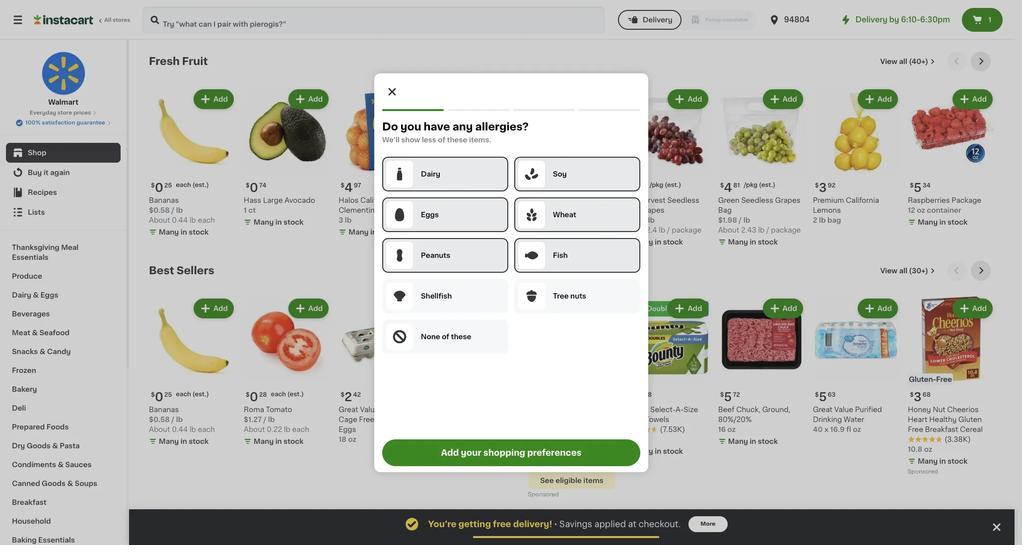 Task type: describe. For each thing, give the bounding box(es) containing it.
you're
[[428, 521, 457, 529]]

grapes inside sun harvest seedless red grapes $2.18 / lb about 2.4 lb / package
[[639, 207, 665, 214]]

eggs inside the great value grade aa cage free large white eggs 18 oz
[[339, 427, 356, 434]]

at
[[628, 521, 637, 529]]

fresh for fresh vegetables
[[149, 517, 180, 527]]

$ 2 42
[[341, 392, 361, 403]]

snacks & candy link
[[6, 343, 121, 361]]

28
[[259, 392, 267, 398]]

strawberries
[[434, 197, 478, 204]]

fish
[[553, 252, 568, 259]]

container
[[927, 207, 962, 214]]

many in stock inside button
[[444, 439, 493, 445]]

add inside button
[[441, 449, 459, 457]]

eggs inside add your shopping preferences element
[[421, 211, 439, 218]]

$0.25 each (estimated) element for 2
[[149, 388, 236, 405]]

more
[[701, 522, 716, 527]]

view for 3
[[881, 268, 898, 275]]

2 vertical spatial sponsored badge image
[[529, 492, 559, 498]]

$ 4 81
[[720, 182, 740, 194]]

74
[[259, 183, 267, 189]]

cheerios
[[948, 407, 979, 414]]

all stores
[[104, 17, 130, 23]]

0 horizontal spatial x
[[535, 448, 539, 455]]

honey nut cheerios heart healthy gluten free breakfast cereal
[[908, 407, 983, 434]]

16 inside strawberries 16 oz container
[[434, 207, 441, 214]]

$ 0 25 each (est.) for 2
[[151, 392, 209, 403]]

great value grade aa cage free large white eggs 18 oz
[[339, 407, 418, 443]]

none
[[421, 333, 440, 340]]

(30+)
[[909, 268, 928, 275]]

tree nuts
[[553, 293, 586, 300]]

dry goods & pasta
[[12, 443, 80, 450]]

81
[[733, 183, 740, 189]]

towels
[[645, 417, 669, 424]]

23
[[638, 183, 646, 189]]

$ inside '$ 4 81'
[[720, 183, 724, 189]]

$0.58 for 2
[[149, 417, 170, 424]]

foods
[[47, 424, 69, 431]]

value for 2
[[360, 407, 379, 414]]

many inside 12 ct many in stock
[[633, 448, 653, 455]]

canned goods & soups
[[12, 481, 97, 488]]

best
[[149, 266, 174, 276]]

view all (40+) button
[[876, 52, 939, 71]]

satisfaction
[[42, 120, 75, 126]]

baking
[[12, 537, 37, 544]]

dairy & eggs
[[12, 292, 58, 299]]

harvest
[[638, 197, 666, 204]]

halos
[[339, 197, 359, 204]]

about inside sun harvest seedless red grapes $2.18 / lb about 2.4 lb / package
[[623, 227, 645, 234]]

meat & seafood
[[12, 330, 70, 337]]

fruit
[[182, 56, 208, 67]]

value for 5
[[835, 407, 853, 414]]

deli link
[[6, 399, 121, 418]]

(est.) for 23
[[665, 182, 681, 188]]

$0.25 each (estimated) element for 4
[[149, 178, 236, 196]]

premium
[[813, 197, 844, 204]]

snacks & candy
[[12, 349, 71, 356]]

delivery for delivery by 6:10-6:30pm
[[856, 16, 888, 23]]

/pkg for 4
[[744, 182, 758, 188]]

$ for great value purified drinking water
[[815, 392, 819, 398]]

california for halos california clementines 3 lb
[[360, 197, 394, 204]]

dry goods & pasta link
[[6, 437, 121, 456]]

green seedless grapes bag $1.98 / lb about 2.43 lb / package
[[718, 197, 801, 234]]

25 for 2
[[164, 392, 172, 398]]

great value purified drinking water 40 x 16.9 fl oz
[[813, 407, 882, 434]]

6:30pm
[[920, 16, 950, 23]]

you're getting free delivery!
[[428, 521, 552, 529]]

cereal
[[960, 427, 983, 434]]

40
[[813, 427, 823, 434]]

$ 5 72
[[720, 392, 740, 403]]

in inside 12 ct many in stock
[[655, 448, 661, 455]]

seedless inside sun harvest seedless red grapes $2.18 / lb about 2.4 lb / package
[[668, 197, 700, 204]]

8
[[529, 448, 533, 455]]

bananas $0.58 / lb about 0.44 lb each for 2
[[149, 407, 215, 434]]

about inside 'roma tomato $1.27 / lb about 0.22 lb each'
[[244, 427, 265, 434]]

condiments
[[12, 462, 56, 469]]

frozen link
[[6, 361, 121, 380]]

frozen
[[12, 367, 36, 374]]

$ for lime 42
[[530, 183, 534, 189]]

& for snacks
[[40, 349, 45, 356]]

buy it again
[[28, 169, 70, 176]]

gluten-free
[[909, 376, 952, 383]]

all for 3
[[899, 268, 908, 275]]

add your shopping preferences element
[[374, 73, 648, 472]]

in inside button
[[465, 439, 472, 445]]

avocado
[[285, 197, 315, 204]]

& for dairy
[[33, 292, 39, 299]]

grapes inside green seedless grapes bag $1.98 / lb about 2.43 lb / package
[[775, 197, 801, 204]]

lb inside halos california clementines 3 lb
[[345, 217, 352, 224]]

/pkg (est.) for 23
[[650, 182, 681, 188]]

view all (30+) button
[[877, 261, 939, 281]]

recipes link
[[6, 183, 121, 203]]

2 inside premium california lemons 2 lb bag
[[813, 217, 818, 224]]

ct inside 12 ct many in stock
[[632, 437, 640, 443]]

goods for dry
[[27, 443, 51, 450]]

main content containing 0
[[129, 40, 1015, 546]]

goods for canned
[[42, 481, 66, 488]]

oz inside the great value grade aa cage free large white eggs 18 oz
[[348, 437, 357, 443]]

each inside the lime 42 1 each
[[533, 207, 551, 214]]

2.43
[[741, 227, 757, 234]]

2 item carousel region from the top
[[149, 261, 995, 505]]

show
[[401, 136, 420, 143]]

large inside the great value grade aa cage free large white eggs 18 oz
[[376, 417, 396, 424]]

stores
[[113, 17, 130, 23]]

beef chuck, ground, 80%/20% 16 oz
[[718, 407, 791, 434]]

$ for beef chuck, ground, 80%/20%
[[720, 392, 724, 398]]

$4.81 per package (estimated) element
[[718, 178, 805, 196]]

many inside many in stock button
[[444, 439, 464, 445]]

service type group
[[618, 10, 756, 30]]

beverages
[[12, 311, 50, 318]]

4 for $ 4 97
[[345, 182, 353, 194]]

5 for $ 5 63
[[819, 392, 827, 403]]

5 left 23
[[629, 182, 637, 194]]

select-
[[650, 407, 676, 414]]

chuck,
[[736, 407, 761, 414]]

lists link
[[6, 203, 121, 222]]

oz inside beef chuck, ground, 80%/20% 16 oz
[[728, 427, 736, 434]]

of inside do you have any allergies? we'll show less of these items.
[[438, 136, 445, 143]]

all
[[104, 17, 111, 23]]

we'll
[[382, 136, 399, 143]]

(7.53k)
[[660, 427, 685, 434]]

hass large avocado 1 ct
[[244, 197, 315, 214]]

(3.38k)
[[945, 437, 971, 444]]

essentials inside baking essentials link
[[38, 537, 75, 544]]

shellfish
[[421, 293, 452, 300]]

soups
[[75, 481, 97, 488]]

eligible
[[556, 478, 582, 485]]

0 for 33
[[534, 182, 543, 194]]

view all (40+)
[[880, 58, 928, 65]]

wheat
[[553, 211, 576, 218]]

bakery
[[12, 386, 37, 393]]

package inside sun harvest seedless red grapes $2.18 / lb about 2.4 lb / package
[[672, 227, 702, 234]]

$ for raspberries package
[[910, 183, 914, 189]]

$5.23 per package (estimated) element
[[623, 178, 710, 196]]

candy
[[47, 349, 71, 356]]

/pkg (est.) for 4
[[744, 182, 776, 188]]

halos california clementines 3 lb
[[339, 197, 394, 224]]

do you have any allergies? we'll show less of these items.
[[382, 121, 529, 143]]

80%/20%
[[718, 417, 752, 424]]

& left 'pasta'
[[52, 443, 58, 450]]

walmart
[[48, 99, 78, 106]]

$2.18
[[623, 217, 642, 224]]

8 x 1.48 oz
[[529, 448, 565, 455]]

$ for premium california lemons
[[815, 183, 819, 189]]

peanuts
[[421, 252, 450, 259]]

$ 3 68
[[910, 392, 931, 403]]

$ for hass large avocado
[[246, 183, 250, 189]]

you
[[400, 121, 421, 132]]

3 inside halos california clementines 3 lb
[[339, 217, 343, 224]]

thanksgiving
[[12, 244, 59, 251]]

$ for honey nut cheerios heart healthy gluten free breakfast cereal
[[910, 392, 914, 398]]

meat & seafood link
[[6, 324, 121, 343]]

12 inside 12 ct many in stock
[[623, 437, 631, 443]]



Task type: locate. For each thing, give the bounding box(es) containing it.
great for 5
[[813, 407, 833, 414]]

1 $0.25 each (estimated) element from the top
[[149, 178, 236, 196]]

1 horizontal spatial /pkg (est.)
[[744, 182, 776, 188]]

$ inside $ 0 33
[[530, 183, 534, 189]]

1 bananas $0.58 / lb about 0.44 lb each from the top
[[149, 197, 215, 224]]

1 vertical spatial free
[[359, 417, 375, 424]]

2 down the lemons
[[813, 217, 818, 224]]

seedless inside green seedless grapes bag $1.98 / lb about 2.43 lb / package
[[742, 197, 774, 204]]

goods inside canned goods & soups link
[[42, 481, 66, 488]]

/pkg right 23
[[650, 182, 663, 188]]

2 horizontal spatial sponsored badge image
[[908, 470, 938, 475]]

product group
[[149, 87, 236, 239], [244, 87, 331, 229], [339, 87, 426, 239], [434, 87, 521, 216], [529, 87, 615, 229], [623, 87, 710, 249], [718, 87, 805, 249], [813, 87, 900, 225], [908, 87, 995, 229], [149, 297, 236, 449], [244, 297, 331, 449], [339, 297, 426, 445], [434, 297, 521, 458], [529, 297, 615, 501], [623, 297, 710, 459], [718, 297, 805, 449], [813, 297, 900, 435], [908, 297, 995, 478]]

0 horizontal spatial 72
[[448, 183, 455, 189]]

1 vertical spatial 25
[[164, 392, 172, 398]]

0 horizontal spatial great
[[339, 407, 358, 414]]

2 bananas $0.58 / lb about 0.44 lb each from the top
[[149, 407, 215, 434]]

2 0.44 from the top
[[172, 427, 188, 434]]

12 down paper
[[623, 437, 631, 443]]

0 horizontal spatial 16
[[434, 207, 441, 214]]

about
[[149, 217, 170, 224], [623, 227, 645, 234], [718, 227, 739, 234], [149, 427, 170, 434], [244, 427, 265, 434]]

0 horizontal spatial seedless
[[668, 197, 700, 204]]

0 horizontal spatial 4
[[345, 182, 353, 194]]

1 25 from the top
[[164, 183, 172, 189]]

produce link
[[6, 267, 121, 286]]

1 horizontal spatial delivery
[[856, 16, 888, 23]]

have
[[424, 121, 450, 132]]

1 horizontal spatial x
[[825, 427, 829, 434]]

1 bananas from the top
[[149, 197, 179, 204]]

california
[[360, 197, 394, 204], [846, 197, 879, 204]]

california for premium california lemons 2 lb bag
[[846, 197, 879, 204]]

0 vertical spatial breakfast
[[925, 427, 959, 434]]

18 up bounty
[[645, 392, 652, 398]]

2 vertical spatial 2
[[345, 392, 352, 403]]

breakfast link
[[6, 494, 121, 512]]

see
[[540, 478, 554, 485]]

& for meat
[[32, 330, 38, 337]]

6:10-
[[901, 16, 920, 23]]

oz down the "cage"
[[348, 437, 357, 443]]

breakfast up household
[[12, 499, 47, 506]]

42 up the "cage"
[[353, 392, 361, 398]]

all left (40+) at the top right of page
[[899, 58, 907, 65]]

0 horizontal spatial dairy
[[12, 292, 31, 299]]

/ inside 'roma tomato $1.27 / lb about 0.22 lb each'
[[263, 417, 266, 424]]

0 horizontal spatial 1
[[244, 207, 247, 214]]

0 horizontal spatial grapes
[[639, 207, 665, 214]]

$ inside $ 3 92
[[815, 183, 819, 189]]

72 inside 2 72
[[448, 183, 455, 189]]

0 vertical spatial free
[[936, 376, 952, 383]]

great up the "cage"
[[339, 407, 358, 414]]

2 /pkg (est.) from the left
[[744, 182, 776, 188]]

meat
[[12, 330, 30, 337]]

each inside 'roma tomato $1.27 / lb about 0.22 lb each'
[[292, 427, 309, 434]]

$ inside $ 5 34
[[910, 183, 914, 189]]

$ inside $ 2 42
[[341, 392, 345, 398]]

0 vertical spatial sponsored badge image
[[434, 450, 464, 455]]

2 25 from the top
[[164, 392, 172, 398]]

/pkg (est.) inside $4.81 per package (estimated) 'element'
[[744, 182, 776, 188]]

free inside honey nut cheerios heart healthy gluten free breakfast cereal
[[908, 427, 923, 434]]

0 vertical spatial view
[[880, 58, 898, 65]]

lb inside premium california lemons 2 lb bag
[[819, 217, 826, 224]]

1 vertical spatial eggs
[[40, 292, 58, 299]]

great inside the great value grade aa cage free large white eggs 18 oz
[[339, 407, 358, 414]]

stock inside 12 ct many in stock
[[663, 448, 683, 455]]

2 /pkg from the left
[[744, 182, 758, 188]]

free right the "cage"
[[359, 417, 375, 424]]

1 horizontal spatial 12
[[908, 207, 915, 214]]

$0.58 for 4
[[149, 207, 170, 214]]

& left sauces
[[58, 462, 64, 469]]

dairy inside dairy & eggs link
[[12, 292, 31, 299]]

$ inside $ 0 28
[[246, 392, 250, 398]]

2 seedless from the left
[[742, 197, 774, 204]]

0 horizontal spatial eggs
[[40, 292, 58, 299]]

these inside do you have any allergies? we'll show less of these items.
[[447, 136, 467, 143]]

1 vertical spatial 0.44
[[172, 427, 188, 434]]

these
[[447, 136, 467, 143], [451, 333, 471, 340]]

1 vertical spatial bananas
[[149, 407, 179, 414]]

$0.25 each (estimated) element
[[149, 178, 236, 196], [149, 388, 236, 405]]

2 horizontal spatial 2
[[813, 217, 818, 224]]

1 $0.58 from the top
[[149, 207, 170, 214]]

bananas $0.58 / lb about 0.44 lb each for 4
[[149, 197, 215, 224]]

5 left '63'
[[819, 392, 827, 403]]

a-
[[676, 407, 684, 414]]

1 /pkg (est.) from the left
[[650, 182, 681, 188]]

1 package from the left
[[672, 227, 702, 234]]

1 vertical spatial of
[[442, 333, 449, 340]]

0.44 for 2
[[172, 427, 188, 434]]

1 vertical spatial $0.25 each (estimated) element
[[149, 388, 236, 405]]

25
[[164, 183, 172, 189], [164, 392, 172, 398]]

snacks
[[12, 349, 38, 356]]

4 left the 97
[[345, 182, 353, 194]]

2 california from the left
[[846, 197, 879, 204]]

0 vertical spatial dairy
[[421, 171, 440, 178]]

/pkg (est.) up harvest
[[650, 182, 681, 188]]

goods
[[27, 443, 51, 450], [42, 481, 66, 488]]

2 all from the top
[[899, 268, 908, 275]]

25 for 4
[[164, 183, 172, 189]]

1 california from the left
[[360, 197, 394, 204]]

healthy
[[929, 417, 957, 424]]

1 great from the left
[[339, 407, 358, 414]]

2 horizontal spatial 3
[[914, 392, 922, 403]]

california right 'premium'
[[846, 197, 879, 204]]

2 vertical spatial eggs
[[339, 427, 356, 434]]

& left candy
[[40, 349, 45, 356]]

nuts
[[570, 293, 586, 300]]

1 horizontal spatial sponsored badge image
[[529, 492, 559, 498]]

/pkg right 81
[[744, 182, 758, 188]]

68
[[923, 392, 931, 398]]

1 seedless from the left
[[668, 197, 700, 204]]

2 $0.25 each (estimated) element from the top
[[149, 388, 236, 405]]

fresh inside 'item carousel' region
[[149, 56, 180, 67]]

condiments & sauces link
[[6, 456, 121, 475]]

sponsored badge image
[[434, 450, 464, 455], [908, 470, 938, 475], [529, 492, 559, 498]]

1 view from the top
[[880, 58, 898, 65]]

dairy inside add your shopping preferences element
[[421, 171, 440, 178]]

72 up the beef
[[733, 392, 740, 398]]

oz inside strawberries 16 oz container
[[443, 207, 451, 214]]

items.
[[469, 136, 491, 143]]

white
[[398, 417, 418, 424]]

$ inside $ 4 97
[[341, 183, 345, 189]]

/pkg inside $4.81 per package (estimated) 'element'
[[744, 182, 758, 188]]

many in stock button
[[434, 297, 521, 449]]

2 horizontal spatial free
[[936, 376, 952, 383]]

dairy for dairy & eggs
[[12, 292, 31, 299]]

& up beverages
[[33, 292, 39, 299]]

1 horizontal spatial 18
[[645, 392, 652, 398]]

delivery for delivery
[[643, 16, 673, 23]]

1 vertical spatial ct
[[632, 437, 640, 443]]

1 0.44 from the top
[[172, 217, 188, 224]]

1 value from the left
[[360, 407, 379, 414]]

2 horizontal spatial 1
[[989, 16, 992, 23]]

1 vertical spatial 72
[[733, 392, 740, 398]]

instacart logo image
[[34, 14, 93, 26]]

2 fresh from the top
[[149, 517, 180, 527]]

(est.) inside $0.28 each (estimated) element
[[288, 392, 304, 398]]

72 inside $ 5 72
[[733, 392, 740, 398]]

1 horizontal spatial eggs
[[339, 427, 356, 434]]

thanksgiving meal essentials
[[12, 244, 79, 261]]

0
[[155, 182, 163, 194], [250, 182, 258, 194], [534, 182, 543, 194], [155, 392, 163, 403], [250, 392, 258, 403]]

★★★★★
[[623, 427, 658, 434], [623, 427, 658, 434], [908, 437, 943, 443], [908, 437, 943, 443], [529, 439, 563, 445], [529, 439, 563, 445]]

delivery inside button
[[643, 16, 673, 23]]

0 vertical spatial 25
[[164, 183, 172, 189]]

18 down the "cage"
[[339, 437, 347, 443]]

ground,
[[763, 407, 791, 414]]

1 vertical spatial dairy
[[12, 292, 31, 299]]

1 horizontal spatial 42
[[547, 197, 556, 204]]

applied
[[595, 521, 626, 529]]

94804 button
[[768, 6, 828, 34]]

1 horizontal spatial 2
[[440, 182, 447, 194]]

0 horizontal spatial large
[[263, 197, 283, 204]]

1 vertical spatial 2
[[813, 217, 818, 224]]

fresh for fresh fruit
[[149, 56, 180, 67]]

fl
[[847, 427, 851, 434]]

/
[[171, 207, 174, 214], [643, 217, 646, 224], [739, 217, 742, 224], [667, 227, 670, 234], [767, 227, 769, 234], [171, 417, 174, 424], [263, 417, 266, 424]]

all inside popup button
[[899, 268, 908, 275]]

stock inside button
[[473, 439, 493, 445]]

2 $0.58 from the top
[[149, 417, 170, 424]]

sponsored badge image for many in stock
[[434, 450, 464, 455]]

seedless down $4.81 per package (estimated) 'element'
[[742, 197, 774, 204]]

1 all from the top
[[899, 58, 907, 65]]

$ for great value grade aa cage free large white eggs
[[341, 392, 345, 398]]

oz right 10.8
[[924, 446, 933, 453]]

all inside popup button
[[899, 58, 907, 65]]

5 for $ 5 34
[[914, 182, 922, 194]]

lime
[[529, 197, 546, 204]]

essentials down household link
[[38, 537, 75, 544]]

3 left 92 at right
[[819, 182, 827, 194]]

0 horizontal spatial 12
[[623, 437, 631, 443]]

0 vertical spatial large
[[263, 197, 283, 204]]

2 up strawberries
[[440, 182, 447, 194]]

/pkg
[[650, 182, 663, 188], [744, 182, 758, 188]]

1 vertical spatial large
[[376, 417, 396, 424]]

None search field
[[142, 6, 605, 34]]

1 horizontal spatial 16
[[718, 427, 726, 434]]

value up 'water'
[[835, 407, 853, 414]]

1 item carousel region from the top
[[149, 52, 995, 253]]

16 down strawberries
[[434, 207, 441, 214]]

1 vertical spatial all
[[899, 268, 908, 275]]

1 vertical spatial $ 0 25 each (est.)
[[151, 392, 209, 403]]

2 4 from the left
[[724, 182, 732, 194]]

0 horizontal spatial 3
[[339, 217, 343, 224]]

value inside the great value grade aa cage free large white eggs 18 oz
[[360, 407, 379, 414]]

(est.) for 4
[[759, 182, 776, 188]]

1 vertical spatial 12
[[623, 437, 631, 443]]

again
[[50, 169, 70, 176]]

1 vertical spatial fresh
[[149, 517, 180, 527]]

goods down the prepared foods
[[27, 443, 51, 450]]

42 inside $ 2 42
[[353, 392, 361, 398]]

/pkg (est.) inside $5.23 per package (estimated) element
[[650, 182, 681, 188]]

1 vertical spatial grapes
[[639, 207, 665, 214]]

oz inside great value purified drinking water 40 x 16.9 fl oz
[[853, 427, 861, 434]]

ct inside hass large avocado 1 ct
[[249, 207, 256, 214]]

0 vertical spatial bananas $0.58 / lb about 0.44 lb each
[[149, 197, 215, 224]]

1 horizontal spatial seedless
[[742, 197, 774, 204]]

0 vertical spatial these
[[447, 136, 467, 143]]

treatment tracker modal dialog
[[129, 510, 1015, 546]]

essentials down 'thanksgiving'
[[12, 254, 48, 261]]

value left grade in the bottom left of the page
[[360, 407, 379, 414]]

package
[[952, 197, 982, 204]]

1 vertical spatial x
[[535, 448, 539, 455]]

bananas for 4
[[149, 197, 179, 204]]

ct down paper
[[632, 437, 640, 443]]

2 vertical spatial 3
[[914, 392, 922, 403]]

$ inside $ 0 74
[[246, 183, 250, 189]]

2 view from the top
[[881, 268, 898, 275]]

1 horizontal spatial dairy
[[421, 171, 440, 178]]

12 inside raspberries package 12 oz container
[[908, 207, 915, 214]]

great up drinking
[[813, 407, 833, 414]]

1 vertical spatial breakfast
[[12, 499, 47, 506]]

0 horizontal spatial /pkg
[[650, 182, 663, 188]]

5 up the beef
[[724, 392, 732, 403]]

16 inside beef chuck, ground, 80%/20% 16 oz
[[718, 427, 726, 434]]

(est.) inside $4.81 per package (estimated) 'element'
[[759, 182, 776, 188]]

large inside hass large avocado 1 ct
[[263, 197, 283, 204]]

eggs up beverages link
[[40, 292, 58, 299]]

large down grade in the bottom left of the page
[[376, 417, 396, 424]]

2 $ 0 25 each (est.) from the top
[[151, 392, 209, 403]]

grapes down $4.81 per package (estimated) 'element'
[[775, 197, 801, 204]]

0.22
[[267, 427, 282, 434]]

pasta
[[60, 443, 80, 450]]

/pkg inside $5.23 per package (estimated) element
[[650, 182, 663, 188]]

92
[[828, 183, 836, 189]]

0 horizontal spatial package
[[672, 227, 702, 234]]

2.4
[[646, 227, 657, 234]]

18 inside the great value grade aa cage free large white eggs 18 oz
[[339, 437, 347, 443]]

fresh left the vegetables
[[149, 517, 180, 527]]

goods inside dry goods & pasta link
[[27, 443, 51, 450]]

$ inside $ 5 63
[[815, 392, 819, 398]]

all stores link
[[34, 6, 131, 34]]

recipes
[[28, 189, 57, 196]]

essentials inside the 'thanksgiving meal essentials'
[[12, 254, 48, 261]]

these down any at top
[[447, 136, 467, 143]]

everyday store prices link
[[30, 109, 97, 117]]

ct
[[249, 207, 256, 214], [632, 437, 640, 443]]

$0.58
[[149, 207, 170, 214], [149, 417, 170, 424]]

1 horizontal spatial /pkg
[[744, 182, 758, 188]]

california inside halos california clementines 3 lb
[[360, 197, 394, 204]]

& for condiments
[[58, 462, 64, 469]]

42 inside the lime 42 1 each
[[547, 197, 556, 204]]

4 left 81
[[724, 182, 732, 194]]

1 vertical spatial 3
[[339, 217, 343, 224]]

1 horizontal spatial ct
[[632, 437, 640, 443]]

$0.28 each (estimated) element
[[244, 388, 331, 405]]

aa
[[404, 407, 413, 414]]

5 left 34
[[914, 182, 922, 194]]

of right 'none'
[[442, 333, 449, 340]]

great inside great value purified drinking water 40 x 16.9 fl oz
[[813, 407, 833, 414]]

your
[[461, 449, 481, 457]]

1 vertical spatial 18
[[339, 437, 347, 443]]

0 vertical spatial bananas
[[149, 197, 179, 204]]

0 vertical spatial 42
[[547, 197, 556, 204]]

sponsored badge image for honey nut cheerios heart healthy gluten free breakfast cereal
[[908, 470, 938, 475]]

oz down strawberries
[[443, 207, 451, 214]]

large
[[263, 197, 283, 204], [376, 417, 396, 424]]

1 vertical spatial these
[[451, 333, 471, 340]]

x right 40
[[825, 427, 829, 434]]

value inside great value purified drinking water 40 x 16.9 fl oz
[[835, 407, 853, 414]]

0 horizontal spatial /pkg (est.)
[[650, 182, 681, 188]]

x inside great value purified drinking water 40 x 16.9 fl oz
[[825, 427, 829, 434]]

view inside popup button
[[881, 268, 898, 275]]

0 horizontal spatial 18
[[339, 437, 347, 443]]

1 4 from the left
[[345, 182, 353, 194]]

94804
[[784, 16, 810, 23]]

1 inside button
[[989, 16, 992, 23]]

1 /pkg from the left
[[650, 182, 663, 188]]

0 horizontal spatial value
[[360, 407, 379, 414]]

bag
[[718, 207, 732, 214]]

0 horizontal spatial breakfast
[[12, 499, 47, 506]]

meal
[[61, 244, 79, 251]]

33
[[544, 183, 552, 189]]

0 horizontal spatial sponsored badge image
[[434, 450, 464, 455]]

all
[[899, 58, 907, 65], [899, 268, 908, 275]]

/pkg (est.) right 81
[[744, 182, 776, 188]]

$ for halos california clementines
[[341, 183, 345, 189]]

bananas for 2
[[149, 407, 179, 414]]

/pkg for 23
[[650, 182, 663, 188]]

many
[[254, 219, 274, 226], [538, 219, 558, 226], [918, 219, 938, 226], [159, 229, 179, 236], [349, 229, 369, 236], [633, 239, 653, 246], [728, 239, 748, 246], [159, 439, 179, 445], [254, 439, 274, 445], [444, 439, 464, 445], [728, 439, 748, 445], [633, 448, 653, 455], [918, 458, 938, 465], [538, 460, 558, 467]]

0 vertical spatial goods
[[27, 443, 51, 450]]

10.8 oz
[[908, 446, 933, 453]]

package inside green seedless grapes bag $1.98 / lb about 2.43 lb / package
[[771, 227, 801, 234]]

2 value from the left
[[835, 407, 853, 414]]

3 for $ 3 92
[[819, 182, 827, 194]]

in
[[275, 219, 282, 226], [560, 219, 567, 226], [940, 219, 946, 226], [181, 229, 187, 236], [370, 229, 377, 236], [655, 239, 661, 246], [750, 239, 756, 246], [181, 439, 187, 445], [275, 439, 282, 445], [465, 439, 472, 445], [750, 439, 756, 445], [655, 448, 661, 455], [940, 458, 946, 465], [560, 460, 567, 467]]

california up 'clementines'
[[360, 197, 394, 204]]

0 vertical spatial x
[[825, 427, 829, 434]]

delivery!
[[513, 521, 552, 529]]

main content
[[129, 40, 1015, 546]]

breakfast down "healthy"
[[925, 427, 959, 434]]

4 inside 'element'
[[724, 182, 732, 194]]

package right 2.4
[[672, 227, 702, 234]]

12 down raspberries on the right of the page
[[908, 207, 915, 214]]

gluten-
[[909, 376, 936, 383]]

0 vertical spatial item carousel region
[[149, 52, 995, 253]]

fresh fruit
[[149, 56, 208, 67]]

prepared foods
[[12, 424, 69, 431]]

1 vertical spatial 42
[[353, 392, 361, 398]]

0 for 74
[[250, 182, 258, 194]]

free up nut
[[936, 376, 952, 383]]

california inside premium california lemons 2 lb bag
[[846, 197, 879, 204]]

10.8
[[908, 446, 923, 453]]

1 horizontal spatial large
[[376, 417, 396, 424]]

$ inside $ 5 72
[[720, 392, 724, 398]]

1 fresh from the top
[[149, 56, 180, 67]]

1 horizontal spatial 4
[[724, 182, 732, 194]]

free down heart
[[908, 427, 923, 434]]

dry
[[12, 443, 25, 450]]

1 $ 0 25 each (est.) from the top
[[151, 182, 209, 194]]

1 horizontal spatial 3
[[819, 182, 827, 194]]

0 horizontal spatial free
[[359, 417, 375, 424]]

free inside the great value grade aa cage free large white eggs 18 oz
[[359, 417, 375, 424]]

0 vertical spatial essentials
[[12, 254, 48, 261]]

3 left 68
[[914, 392, 922, 403]]

all for 5
[[899, 58, 907, 65]]

2 bananas from the top
[[149, 407, 179, 414]]

dairy down produce
[[12, 292, 31, 299]]

raspberries
[[908, 197, 950, 204]]

walmart logo image
[[41, 52, 85, 95]]

1 horizontal spatial package
[[771, 227, 801, 234]]

goods down "condiments & sauces"
[[42, 481, 66, 488]]

these right 'none'
[[451, 333, 471, 340]]

42 right "lime"
[[547, 197, 556, 204]]

lime 42 1 each
[[529, 197, 556, 214]]

2 vertical spatial free
[[908, 427, 923, 434]]

1 horizontal spatial free
[[908, 427, 923, 434]]

add your shopping preferences
[[441, 449, 581, 457]]

prepared foods link
[[6, 418, 121, 437]]

& left soups
[[67, 481, 73, 488]]

oz right "fl"
[[853, 427, 861, 434]]

1 inside the lime 42 1 each
[[529, 207, 531, 214]]

oz inside raspberries package 12 oz container
[[917, 207, 925, 214]]

2 up the "cage"
[[345, 392, 352, 403]]

& right meat
[[32, 330, 38, 337]]

eggs down the "cage"
[[339, 427, 356, 434]]

grapes down harvest
[[639, 207, 665, 214]]

breakfast inside honey nut cheerios heart healthy gluten free breakfast cereal
[[925, 427, 959, 434]]

beef
[[718, 407, 735, 414]]

1 horizontal spatial breakfast
[[925, 427, 959, 434]]

bag
[[828, 217, 841, 224]]

0 vertical spatial 2
[[440, 182, 447, 194]]

sun
[[623, 197, 637, 204]]

$1.27
[[244, 417, 262, 424]]

soy
[[553, 171, 567, 178]]

view inside popup button
[[880, 58, 898, 65]]

eggs down strawberries
[[421, 211, 439, 218]]

bananas $0.58 / lb about 0.44 lb each
[[149, 197, 215, 224], [149, 407, 215, 434]]

1 horizontal spatial california
[[846, 197, 879, 204]]

fresh left the fruit
[[149, 56, 180, 67]]

view left (40+) at the top right of page
[[880, 58, 898, 65]]

x right 8 on the bottom right
[[535, 448, 539, 455]]

add
[[213, 96, 228, 103], [308, 96, 323, 103], [688, 96, 702, 103], [783, 96, 797, 103], [878, 96, 892, 103], [973, 96, 987, 103], [213, 305, 228, 312], [308, 305, 323, 312], [403, 305, 418, 312], [498, 305, 513, 312], [593, 305, 608, 312], [688, 305, 702, 312], [783, 305, 797, 312], [878, 305, 892, 312], [973, 305, 987, 312], [441, 449, 459, 457]]

item carousel region
[[149, 52, 995, 253], [149, 261, 995, 505]]

1 horizontal spatial grapes
[[775, 197, 801, 204]]

3 for $ 3 68
[[914, 392, 922, 403]]

$ inside $ 3 68
[[910, 392, 914, 398]]

3 down the halos
[[339, 217, 343, 224]]

0 vertical spatial ct
[[249, 207, 256, 214]]

0 vertical spatial 0.44
[[172, 217, 188, 224]]

of right "less"
[[438, 136, 445, 143]]

large down "74"
[[263, 197, 283, 204]]

add your shopping preferences button
[[382, 440, 640, 466]]

great for 2
[[339, 407, 358, 414]]

72 up strawberries
[[448, 183, 455, 189]]

2 package from the left
[[771, 227, 801, 234]]

grade
[[381, 407, 402, 414]]

see eligible items button
[[529, 473, 615, 490]]

seedless down $5.23 per package (estimated) element
[[668, 197, 700, 204]]

0 horizontal spatial ct
[[249, 207, 256, 214]]

1 inside hass large avocado 1 ct
[[244, 207, 247, 214]]

4 for $ 4 81
[[724, 182, 732, 194]]

oz down 80%/20%
[[728, 427, 736, 434]]

2 great from the left
[[813, 407, 833, 414]]

0 horizontal spatial 2
[[345, 392, 352, 403]]

vegetables
[[182, 517, 244, 527]]

see eligible items
[[540, 478, 604, 485]]

0 horizontal spatial delivery
[[643, 16, 673, 23]]

oz right 1.48
[[557, 448, 565, 455]]

5 for $ 5 72
[[724, 392, 732, 403]]

$ 0 25 each (est.) for 4
[[151, 182, 209, 194]]

ct down hass
[[249, 207, 256, 214]]

dairy up 2 72
[[421, 171, 440, 178]]

many in stock
[[254, 219, 304, 226], [538, 219, 588, 226], [918, 219, 968, 226], [159, 229, 209, 236], [349, 229, 398, 236], [633, 239, 683, 246], [728, 239, 778, 246], [159, 439, 209, 445], [254, 439, 304, 445], [444, 439, 493, 445], [728, 439, 778, 445], [918, 458, 968, 465], [538, 460, 588, 467]]

1 horizontal spatial 1
[[529, 207, 531, 214]]

view for 5
[[880, 58, 898, 65]]

package right 2.43
[[771, 227, 801, 234]]

0 vertical spatial eggs
[[421, 211, 439, 218]]

oz down raspberries on the right of the page
[[917, 207, 925, 214]]

(est.) inside $5.23 per package (estimated) element
[[665, 182, 681, 188]]

16 down 80%/20%
[[718, 427, 726, 434]]

1 vertical spatial $0.58
[[149, 417, 170, 424]]

(est.) for 0
[[288, 392, 304, 398]]

all left (30+) at the right of page
[[899, 268, 908, 275]]

delivery button
[[618, 10, 682, 30]]

view left (30+) at the right of page
[[881, 268, 898, 275]]

bananas
[[149, 197, 179, 204], [149, 407, 179, 414]]

about inside green seedless grapes bag $1.98 / lb about 2.43 lb / package
[[718, 227, 739, 234]]

eggs inside dairy & eggs link
[[40, 292, 58, 299]]

0.44 for 4
[[172, 217, 188, 224]]

0 for 28
[[250, 392, 258, 403]]

3
[[819, 182, 827, 194], [339, 217, 343, 224], [914, 392, 922, 403]]

dairy for dairy
[[421, 171, 440, 178]]



Task type: vqa. For each thing, say whether or not it's contained in the screenshot.
92
yes



